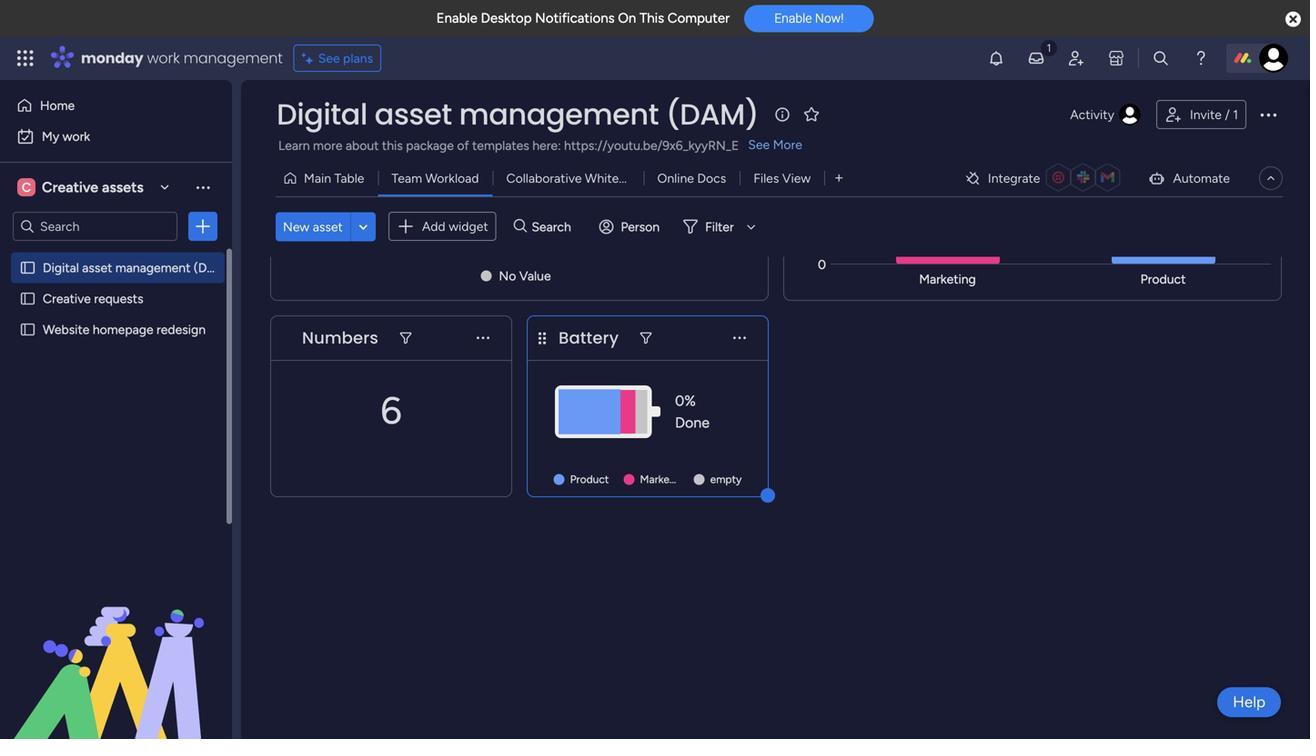 Task type: describe. For each thing, give the bounding box(es) containing it.
enable desktop notifications on this computer
[[436, 10, 730, 26]]

learn more about this package of templates here: https://youtu.be/9x6_kyyrn_e see more
[[278, 137, 803, 153]]

invite / 1 button
[[1157, 100, 1247, 129]]

website
[[43, 322, 90, 338]]

https://youtu.be/9x6_kyyrn_e
[[564, 138, 739, 153]]

2 more dots image from the left
[[734, 332, 746, 345]]

person
[[621, 219, 660, 235]]

work for monday
[[147, 48, 180, 68]]

files view button
[[740, 164, 825, 193]]

1 vertical spatial management
[[459, 94, 659, 135]]

redesign
[[157, 322, 206, 338]]

home option
[[11, 91, 221, 120]]

c
[[22, 180, 31, 195]]

Search in workspace field
[[38, 216, 152, 237]]

activity button
[[1063, 100, 1149, 129]]

online docs button
[[644, 164, 740, 193]]

see plans
[[318, 51, 373, 66]]

this
[[640, 10, 664, 26]]

new asset button
[[276, 212, 350, 241]]

(dam) inside list box
[[194, 260, 231, 276]]

help button
[[1218, 688, 1281, 718]]

learn
[[278, 138, 310, 153]]

whiteboard
[[585, 171, 652, 186]]

homepage
[[93, 322, 153, 338]]

assets
[[102, 179, 144, 196]]

my work option
[[11, 122, 221, 151]]

monday
[[81, 48, 143, 68]]

0 vertical spatial (dam)
[[666, 94, 759, 135]]

my work
[[42, 129, 90, 144]]

package
[[406, 138, 454, 153]]

public board image for digital asset management (dam)
[[19, 259, 36, 277]]

plans
[[343, 51, 373, 66]]

website homepage redesign
[[43, 322, 206, 338]]

no
[[499, 268, 516, 284]]

angle down image
[[359, 220, 368, 234]]

add to favorites image
[[803, 105, 821, 123]]

monday work management
[[81, 48, 283, 68]]

filter button
[[676, 212, 762, 241]]

no value
[[499, 268, 551, 284]]

team workload
[[392, 171, 479, 186]]

automate
[[1173, 171, 1230, 186]]

enable for enable now!
[[775, 11, 812, 26]]

1
[[1233, 107, 1239, 122]]

6
[[381, 388, 402, 433]]

dapulse drag handle 3 image
[[539, 332, 546, 345]]

enable now! button
[[745, 5, 874, 32]]

files view
[[754, 171, 811, 186]]

marketing
[[640, 473, 689, 486]]

workload
[[425, 171, 479, 186]]

integrate button
[[957, 159, 1133, 197]]

dapulse close image
[[1286, 10, 1301, 29]]

view
[[782, 171, 811, 186]]

desktop
[[481, 10, 532, 26]]

add widget
[[422, 219, 488, 234]]

integrate
[[988, 171, 1040, 186]]

add widget button
[[388, 212, 497, 241]]

add
[[422, 219, 446, 234]]

workspace selection element
[[17, 177, 146, 198]]

product
[[570, 473, 609, 486]]

2 vertical spatial asset
[[82, 260, 112, 276]]

my
[[42, 129, 59, 144]]

digital asset management (dam) inside list box
[[43, 260, 231, 276]]

my work link
[[11, 122, 221, 151]]

lottie animation image
[[0, 556, 232, 740]]

collapse board header image
[[1264, 171, 1279, 186]]

options image
[[194, 217, 212, 236]]

more
[[773, 137, 803, 152]]

team workload button
[[378, 164, 493, 193]]

collaborative whiteboard button
[[493, 164, 652, 193]]

more
[[313, 138, 343, 153]]

table
[[334, 171, 364, 186]]

select product image
[[16, 49, 35, 67]]

empty
[[710, 473, 742, 486]]

see plans button
[[294, 45, 381, 72]]

0%
[[675, 393, 696, 410]]

0 vertical spatial asset
[[375, 94, 452, 135]]

computer
[[668, 10, 730, 26]]

home link
[[11, 91, 221, 120]]



Task type: locate. For each thing, give the bounding box(es) containing it.
activity
[[1070, 107, 1115, 122]]

docs
[[697, 171, 726, 186]]

1 horizontal spatial see
[[748, 137, 770, 152]]

1 horizontal spatial digital asset management (dam)
[[277, 94, 759, 135]]

list box
[[0, 249, 232, 591]]

0 vertical spatial public board image
[[19, 259, 36, 277]]

0 horizontal spatial digital
[[43, 260, 79, 276]]

1 more dots image from the left
[[477, 332, 490, 345]]

2 enable from the left
[[775, 11, 812, 26]]

collaborative whiteboard online docs
[[506, 171, 726, 186]]

creative right c
[[42, 179, 98, 196]]

new asset
[[283, 219, 343, 235]]

on
[[618, 10, 636, 26]]

public board image for creative requests
[[19, 290, 36, 308]]

0 horizontal spatial digital asset management (dam)
[[43, 260, 231, 276]]

here:
[[533, 138, 561, 153]]

see inside 'learn more about this package of templates here: https://youtu.be/9x6_kyyrn_e see more'
[[748, 137, 770, 152]]

enable
[[436, 10, 478, 26], [775, 11, 812, 26]]

asset inside button
[[313, 219, 343, 235]]

monday marketplace image
[[1107, 49, 1126, 67]]

public board image
[[19, 321, 36, 339]]

creative assets
[[42, 179, 144, 196]]

1 image
[[1041, 37, 1057, 58]]

1 horizontal spatial (dam)
[[666, 94, 759, 135]]

Search field
[[527, 214, 582, 240]]

2 horizontal spatial asset
[[375, 94, 452, 135]]

invite / 1
[[1190, 107, 1239, 122]]

notifications image
[[987, 49, 1006, 67]]

numbers
[[302, 327, 378, 350]]

this
[[382, 138, 403, 153]]

arrow down image
[[740, 216, 762, 238]]

see more link
[[746, 136, 804, 154]]

about
[[346, 138, 379, 153]]

creative
[[42, 179, 98, 196], [43, 291, 91, 307]]

public board image
[[19, 259, 36, 277], [19, 290, 36, 308]]

widget
[[449, 219, 488, 234]]

1 vertical spatial asset
[[313, 219, 343, 235]]

1 vertical spatial (dam)
[[194, 260, 231, 276]]

requests
[[94, 291, 143, 307]]

work right my
[[62, 129, 90, 144]]

workspace image
[[17, 177, 35, 197]]

work right the monday
[[147, 48, 180, 68]]

digital up more
[[277, 94, 367, 135]]

0 horizontal spatial see
[[318, 51, 340, 66]]

asset up package
[[375, 94, 452, 135]]

work
[[147, 48, 180, 68], [62, 129, 90, 144]]

v2 search image
[[514, 217, 527, 237]]

digital asset management (dam) up templates
[[277, 94, 759, 135]]

Digital asset management (DAM) field
[[272, 94, 764, 135]]

creative inside the workspace selection element
[[42, 179, 98, 196]]

see left plans on the left top
[[318, 51, 340, 66]]

creative requests
[[43, 291, 143, 307]]

/
[[1225, 107, 1230, 122]]

2 vertical spatial management
[[115, 260, 191, 276]]

update feed image
[[1027, 49, 1046, 67]]

1 horizontal spatial asset
[[313, 219, 343, 235]]

1 vertical spatial public board image
[[19, 290, 36, 308]]

show board description image
[[772, 106, 794, 124]]

enable for enable desktop notifications on this computer
[[436, 10, 478, 26]]

0% done
[[675, 393, 710, 432]]

now!
[[815, 11, 844, 26]]

0 horizontal spatial (dam)
[[194, 260, 231, 276]]

of
[[457, 138, 469, 153]]

0 vertical spatial work
[[147, 48, 180, 68]]

lottie animation element
[[0, 556, 232, 740]]

(dam) up docs
[[666, 94, 759, 135]]

done
[[675, 414, 710, 432]]

search everything image
[[1152, 49, 1170, 67]]

workspace options image
[[194, 178, 212, 196]]

invite members image
[[1067, 49, 1086, 67]]

help
[[1233, 693, 1266, 712]]

digital inside list box
[[43, 260, 79, 276]]

option
[[0, 252, 232, 255]]

asset
[[375, 94, 452, 135], [313, 219, 343, 235], [82, 260, 112, 276]]

see
[[318, 51, 340, 66], [748, 137, 770, 152]]

notifications
[[535, 10, 615, 26]]

asset up creative requests at top left
[[82, 260, 112, 276]]

0 vertical spatial digital asset management (dam)
[[277, 94, 759, 135]]

1 vertical spatial digital asset management (dam)
[[43, 260, 231, 276]]

Battery field
[[554, 327, 623, 350]]

new
[[283, 219, 310, 235]]

filter
[[705, 219, 734, 235]]

digital up creative requests at top left
[[43, 260, 79, 276]]

enable now!
[[775, 11, 844, 26]]

0 vertical spatial creative
[[42, 179, 98, 196]]

1 horizontal spatial enable
[[775, 11, 812, 26]]

home
[[40, 98, 75, 113]]

files
[[754, 171, 779, 186]]

main table
[[304, 171, 364, 186]]

see left more
[[748, 137, 770, 152]]

creative for creative assets
[[42, 179, 98, 196]]

1 vertical spatial see
[[748, 137, 770, 152]]

0 vertical spatial management
[[184, 48, 283, 68]]

enable inside button
[[775, 11, 812, 26]]

digital asset management (dam)
[[277, 94, 759, 135], [43, 260, 231, 276]]

1 vertical spatial work
[[62, 129, 90, 144]]

0 vertical spatial digital
[[277, 94, 367, 135]]

0 horizontal spatial more dots image
[[477, 332, 490, 345]]

add view image
[[835, 172, 843, 185]]

work inside option
[[62, 129, 90, 144]]

digital
[[277, 94, 367, 135], [43, 260, 79, 276]]

management
[[184, 48, 283, 68], [459, 94, 659, 135], [115, 260, 191, 276]]

templates
[[472, 138, 529, 153]]

battery
[[559, 327, 619, 350]]

person button
[[592, 212, 671, 241]]

1 vertical spatial creative
[[43, 291, 91, 307]]

2 public board image from the top
[[19, 290, 36, 308]]

asset right the new
[[313, 219, 343, 235]]

main table button
[[276, 164, 378, 193]]

collaborative
[[506, 171, 582, 186]]

digital asset management (dam) up requests
[[43, 260, 231, 276]]

options image
[[1258, 104, 1279, 126]]

0 horizontal spatial work
[[62, 129, 90, 144]]

(dam) down options image
[[194, 260, 231, 276]]

(dam)
[[666, 94, 759, 135], [194, 260, 231, 276]]

see inside button
[[318, 51, 340, 66]]

0 vertical spatial see
[[318, 51, 340, 66]]

help image
[[1192, 49, 1210, 67]]

1 vertical spatial digital
[[43, 260, 79, 276]]

online
[[657, 171, 694, 186]]

1 horizontal spatial digital
[[277, 94, 367, 135]]

team
[[392, 171, 422, 186]]

1 horizontal spatial work
[[147, 48, 180, 68]]

creative up the website
[[43, 291, 91, 307]]

0 horizontal spatial asset
[[82, 260, 112, 276]]

john smith image
[[1259, 44, 1289, 73]]

0 horizontal spatial enable
[[436, 10, 478, 26]]

enable left desktop
[[436, 10, 478, 26]]

more dots image
[[477, 332, 490, 345], [734, 332, 746, 345]]

invite
[[1190, 107, 1222, 122]]

1 horizontal spatial more dots image
[[734, 332, 746, 345]]

1 public board image from the top
[[19, 259, 36, 277]]

value
[[519, 268, 551, 284]]

1 enable from the left
[[436, 10, 478, 26]]

automate button
[[1141, 164, 1238, 193]]

creative inside list box
[[43, 291, 91, 307]]

list box containing digital asset management (dam)
[[0, 249, 232, 591]]

work for my
[[62, 129, 90, 144]]

enable left the now!
[[775, 11, 812, 26]]

main
[[304, 171, 331, 186]]

Numbers field
[[298, 327, 383, 350]]

creative for creative requests
[[43, 291, 91, 307]]

management inside list box
[[115, 260, 191, 276]]



Task type: vqa. For each thing, say whether or not it's contained in the screenshot.
the bottom dapulse dropdown down arrow icon
no



